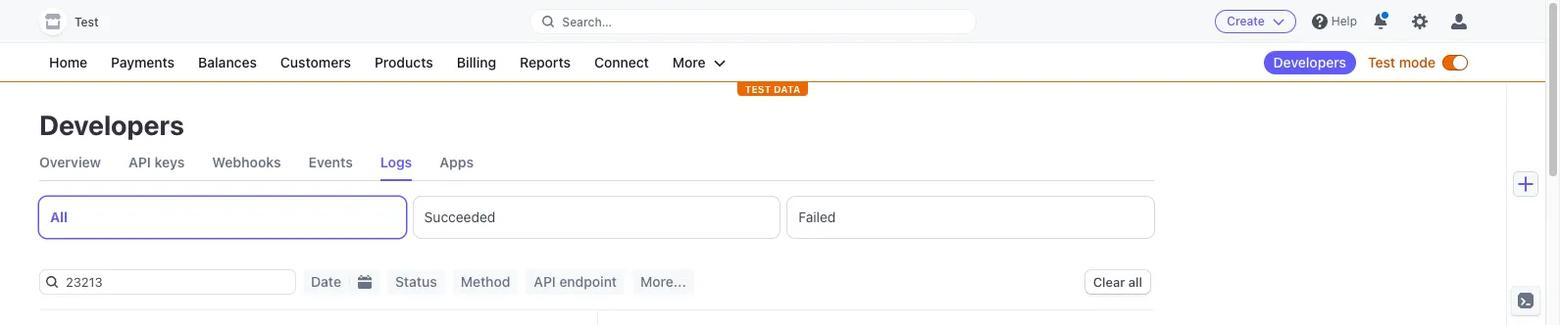 Task type: locate. For each thing, give the bounding box(es) containing it.
keys
[[155, 154, 185, 171]]

succeeded
[[424, 209, 496, 226]]

overview
[[39, 154, 101, 171]]

all button
[[39, 197, 406, 238]]

test for test
[[75, 15, 99, 29]]

more
[[673, 54, 706, 71]]

payments link
[[101, 51, 185, 75]]

logs
[[381, 154, 412, 171]]

data
[[774, 83, 801, 95]]

home link
[[39, 51, 97, 75]]

help button
[[1305, 6, 1366, 37]]

endpoint
[[560, 274, 617, 290]]

test up home
[[75, 15, 99, 29]]

api for api endpoint
[[534, 274, 556, 290]]

balances link
[[188, 51, 267, 75]]

1 vertical spatial test
[[1369, 54, 1396, 71]]

1 horizontal spatial test
[[1369, 54, 1396, 71]]

test
[[75, 15, 99, 29], [1369, 54, 1396, 71]]

method
[[461, 274, 511, 290]]

date
[[311, 274, 341, 290]]

help
[[1332, 14, 1358, 28]]

status button
[[388, 270, 445, 295]]

api keys
[[129, 154, 185, 171]]

Search… text field
[[531, 9, 976, 34]]

developers link
[[1264, 51, 1357, 75]]

clear all
[[1094, 275, 1143, 290]]

apps
[[440, 154, 474, 171]]

api inside button
[[534, 274, 556, 290]]

0 vertical spatial api
[[129, 154, 151, 171]]

test
[[745, 83, 771, 95]]

payments
[[111, 54, 175, 71]]

more...
[[641, 274, 687, 290]]

0 horizontal spatial api
[[129, 154, 151, 171]]

customers
[[281, 54, 351, 71]]

api endpoint button
[[526, 270, 625, 295]]

more button
[[663, 51, 735, 75]]

failed
[[799, 209, 836, 226]]

reports link
[[510, 51, 581, 75]]

test left mode
[[1369, 54, 1396, 71]]

all
[[50, 209, 68, 226]]

tab list
[[39, 145, 1155, 182]]

home
[[49, 54, 87, 71]]

apps link
[[440, 145, 474, 181]]

events
[[309, 154, 353, 171]]

1 vertical spatial developers
[[39, 109, 184, 141]]

api
[[129, 154, 151, 171], [534, 274, 556, 290]]

api for api keys
[[129, 154, 151, 171]]

overview link
[[39, 145, 101, 181]]

products link
[[365, 51, 443, 75]]

developers
[[1274, 54, 1347, 71], [39, 109, 184, 141]]

create button
[[1216, 10, 1297, 33]]

test inside button
[[75, 15, 99, 29]]

more... button
[[633, 270, 694, 295]]

api left keys
[[129, 154, 151, 171]]

0 horizontal spatial developers
[[39, 109, 184, 141]]

1 vertical spatial api
[[534, 274, 556, 290]]

0 vertical spatial test
[[75, 15, 99, 29]]

reports
[[520, 54, 571, 71]]

developers down help button on the right
[[1274, 54, 1347, 71]]

api left endpoint at bottom left
[[534, 274, 556, 290]]

date button
[[303, 270, 349, 295]]

1 horizontal spatial api
[[534, 274, 556, 290]]

0 vertical spatial developers
[[1274, 54, 1347, 71]]

status
[[395, 274, 437, 290]]

0 horizontal spatial test
[[75, 15, 99, 29]]

developers up overview
[[39, 109, 184, 141]]



Task type: describe. For each thing, give the bounding box(es) containing it.
billing
[[457, 54, 496, 71]]

failed button
[[788, 197, 1155, 238]]

method button
[[453, 270, 518, 295]]

events link
[[309, 145, 353, 181]]

products
[[375, 54, 433, 71]]

succeeded button
[[414, 197, 780, 238]]

test mode
[[1369, 54, 1436, 71]]

billing link
[[447, 51, 506, 75]]

Search… search field
[[531, 9, 976, 34]]

tab list containing overview
[[39, 145, 1155, 182]]

create
[[1228, 14, 1265, 28]]

customers link
[[271, 51, 361, 75]]

status tab list
[[39, 197, 1155, 238]]

connect
[[595, 54, 649, 71]]

mode
[[1400, 54, 1436, 71]]

clear all button
[[1086, 271, 1151, 294]]

test button
[[39, 8, 118, 35]]

Resource ID search field
[[58, 271, 295, 294]]

api keys link
[[129, 145, 185, 181]]

all
[[1129, 275, 1143, 290]]

1 horizontal spatial developers
[[1274, 54, 1347, 71]]

test for test mode
[[1369, 54, 1396, 71]]

balances
[[198, 54, 257, 71]]

connect link
[[585, 51, 659, 75]]

webhooks link
[[212, 145, 281, 181]]

webhooks
[[212, 154, 281, 171]]

logs link
[[381, 145, 412, 181]]

search…
[[562, 14, 612, 29]]

test data
[[745, 83, 801, 95]]

api endpoint
[[534, 274, 617, 290]]

clear
[[1094, 275, 1126, 290]]



Task type: vqa. For each thing, say whether or not it's contained in the screenshot.
Reports
yes



